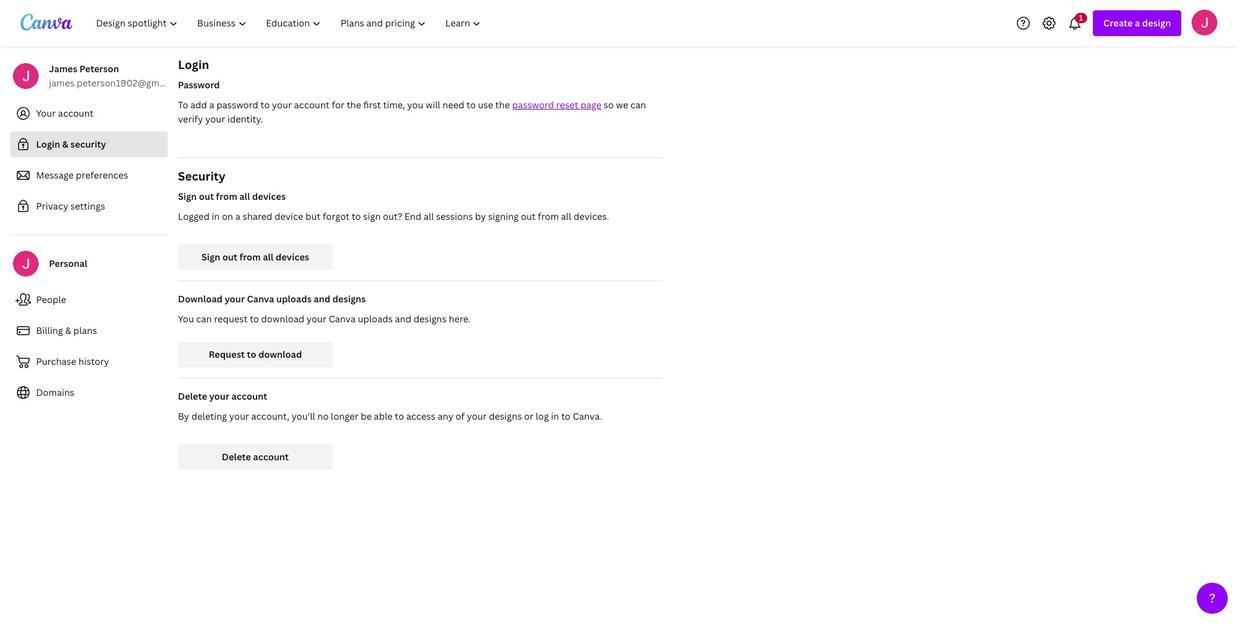 Task type: vqa. For each thing, say whether or not it's contained in the screenshot.
verify
yes



Task type: locate. For each thing, give the bounding box(es) containing it.
sign
[[178, 190, 197, 202], [201, 251, 220, 263]]

and up you can request to download your canva uploads and designs here.
[[314, 293, 330, 305]]

0 vertical spatial out
[[199, 190, 214, 202]]

all up shared
[[239, 190, 250, 202]]

1 vertical spatial canva
[[329, 313, 356, 325]]

0 vertical spatial devices
[[252, 190, 286, 202]]

1 vertical spatial can
[[196, 313, 212, 325]]

out down security
[[199, 190, 214, 202]]

0 vertical spatial &
[[62, 138, 68, 150]]

plans
[[73, 324, 97, 337]]

will
[[426, 99, 440, 111]]

for
[[332, 99, 345, 111]]

download
[[261, 313, 304, 325], [258, 348, 302, 360]]

account right your
[[58, 107, 94, 119]]

sign out from all devices button
[[178, 244, 333, 270]]

add
[[190, 99, 207, 111]]

billing & plans link
[[10, 318, 168, 344]]

your left for
[[272, 99, 292, 111]]

sign out from all devices up on
[[178, 190, 286, 202]]

0 horizontal spatial in
[[212, 210, 220, 222]]

0 vertical spatial a
[[1135, 17, 1140, 29]]

no
[[317, 410, 329, 422]]

0 horizontal spatial a
[[209, 99, 214, 111]]

sign up download
[[201, 251, 220, 263]]

1 horizontal spatial out
[[222, 251, 237, 263]]

designs
[[332, 293, 366, 305], [414, 313, 447, 325], [489, 410, 522, 422]]

devices up shared
[[252, 190, 286, 202]]

by deleting your account, you'll no longer be able to access any of your designs or log in to canva.
[[178, 410, 602, 422]]

james peterson image
[[1192, 9, 1218, 35]]

1 vertical spatial a
[[209, 99, 214, 111]]

1 horizontal spatial from
[[240, 251, 261, 263]]

first
[[363, 99, 381, 111]]

billing & plans
[[36, 324, 97, 337]]

privacy settings
[[36, 200, 105, 212]]

delete down deleting
[[222, 451, 251, 463]]

0 vertical spatial sign
[[178, 190, 197, 202]]

history
[[79, 355, 109, 368]]

we
[[616, 99, 628, 111]]

and left here.
[[395, 313, 411, 325]]

0 vertical spatial login
[[178, 57, 209, 72]]

1 vertical spatial login
[[36, 138, 60, 150]]

can right we
[[630, 99, 646, 111]]

1 horizontal spatial designs
[[414, 313, 447, 325]]

&
[[62, 138, 68, 150], [65, 324, 71, 337]]

1 horizontal spatial in
[[551, 410, 559, 422]]

& left the security
[[62, 138, 68, 150]]

sign out from all devices down shared
[[201, 251, 309, 263]]

a left design
[[1135, 17, 1140, 29]]

2 vertical spatial from
[[240, 251, 261, 263]]

from down shared
[[240, 251, 261, 263]]

0 horizontal spatial login
[[36, 138, 60, 150]]

out down on
[[222, 251, 237, 263]]

canva
[[247, 293, 274, 305], [329, 313, 356, 325]]

your
[[272, 99, 292, 111], [205, 113, 225, 125], [225, 293, 245, 305], [307, 313, 326, 325], [209, 390, 229, 402], [229, 410, 249, 422], [467, 410, 487, 422]]

0 vertical spatial delete
[[178, 390, 207, 402]]

settings
[[70, 200, 105, 212]]

preferences
[[76, 169, 128, 181]]

the right for
[[347, 99, 361, 111]]

domains
[[36, 386, 74, 399]]

1 horizontal spatial the
[[495, 99, 510, 111]]

sign out from all devices
[[178, 190, 286, 202], [201, 251, 309, 263]]

0 horizontal spatial and
[[314, 293, 330, 305]]

1 vertical spatial from
[[538, 210, 559, 222]]

your down add
[[205, 113, 225, 125]]

0 horizontal spatial the
[[347, 99, 361, 111]]

the right use
[[495, 99, 510, 111]]

and
[[314, 293, 330, 305], [395, 313, 411, 325]]

people
[[36, 293, 66, 306]]

download your canva uploads and designs
[[178, 293, 366, 305]]

password
[[217, 99, 258, 111], [512, 99, 554, 111]]

you
[[178, 313, 194, 325]]

in right 'log' on the left bottom of page
[[551, 410, 559, 422]]

login for login
[[178, 57, 209, 72]]

password up identity.
[[217, 99, 258, 111]]

purchase
[[36, 355, 76, 368]]

1 vertical spatial sign out from all devices
[[201, 251, 309, 263]]

devices inside button
[[276, 251, 309, 263]]

0 vertical spatial sign out from all devices
[[178, 190, 286, 202]]

login
[[178, 57, 209, 72], [36, 138, 60, 150]]

in left on
[[212, 210, 220, 222]]

0 horizontal spatial password
[[217, 99, 258, 111]]

2 horizontal spatial designs
[[489, 410, 522, 422]]

1 horizontal spatial password
[[512, 99, 554, 111]]

to
[[261, 99, 270, 111], [467, 99, 476, 111], [352, 210, 361, 222], [250, 313, 259, 325], [247, 348, 256, 360], [395, 410, 404, 422], [561, 410, 571, 422]]

0 vertical spatial canva
[[247, 293, 274, 305]]

from left devices. at the top
[[538, 210, 559, 222]]

access
[[406, 410, 436, 422]]

from up on
[[216, 190, 237, 202]]

out right "signing"
[[521, 210, 536, 222]]

a inside dropdown button
[[1135, 17, 1140, 29]]

0 vertical spatial can
[[630, 99, 646, 111]]

can inside so we can verify your identity.
[[630, 99, 646, 111]]

use
[[478, 99, 493, 111]]

1 password from the left
[[217, 99, 258, 111]]

1 vertical spatial sign
[[201, 251, 220, 263]]

designs up you can request to download your canva uploads and designs here.
[[332, 293, 366, 305]]

of
[[456, 410, 465, 422]]

account left for
[[294, 99, 330, 111]]

1 horizontal spatial login
[[178, 57, 209, 72]]

designs left here.
[[414, 313, 447, 325]]

to inside button
[[247, 348, 256, 360]]

0 vertical spatial and
[[314, 293, 330, 305]]

1 vertical spatial and
[[395, 313, 411, 325]]

top level navigation element
[[88, 10, 492, 36]]

signing
[[488, 210, 519, 222]]

1 vertical spatial devices
[[276, 251, 309, 263]]

a right on
[[235, 210, 240, 222]]

account,
[[251, 410, 289, 422]]

download inside button
[[258, 348, 302, 360]]

delete your account
[[178, 390, 267, 402]]

devices down device
[[276, 251, 309, 263]]

so we can verify your identity.
[[178, 99, 646, 125]]

1 vertical spatial in
[[551, 410, 559, 422]]

1 horizontal spatial sign
[[201, 251, 220, 263]]

0 vertical spatial in
[[212, 210, 220, 222]]

0 horizontal spatial uploads
[[276, 293, 312, 305]]

delete up by
[[178, 390, 207, 402]]

a
[[1135, 17, 1140, 29], [209, 99, 214, 111], [235, 210, 240, 222]]

account
[[294, 99, 330, 111], [58, 107, 94, 119], [232, 390, 267, 402], [253, 451, 289, 463]]

1 vertical spatial designs
[[414, 313, 447, 325]]

your right of
[[467, 410, 487, 422]]

a right add
[[209, 99, 214, 111]]

1 vertical spatial uploads
[[358, 313, 393, 325]]

able
[[374, 410, 393, 422]]

james.peterson1902@gmail.com
[[49, 77, 191, 89]]

2 horizontal spatial a
[[1135, 17, 1140, 29]]

login up password
[[178, 57, 209, 72]]

account down account,
[[253, 451, 289, 463]]

verify
[[178, 113, 203, 125]]

1 vertical spatial out
[[521, 210, 536, 222]]

0 horizontal spatial designs
[[332, 293, 366, 305]]

0 vertical spatial from
[[216, 190, 237, 202]]

your account
[[36, 107, 94, 119]]

from
[[216, 190, 237, 202], [538, 210, 559, 222], [240, 251, 261, 263]]

login down your
[[36, 138, 60, 150]]

download right request
[[258, 348, 302, 360]]

your down delete your account
[[229, 410, 249, 422]]

out
[[199, 190, 214, 202], [521, 210, 536, 222], [222, 251, 237, 263]]

on
[[222, 210, 233, 222]]

delete for delete your account
[[178, 390, 207, 402]]

0 horizontal spatial can
[[196, 313, 212, 325]]

2 vertical spatial a
[[235, 210, 240, 222]]

peterson
[[80, 63, 119, 75]]

devices
[[252, 190, 286, 202], [276, 251, 309, 263]]

uploads
[[276, 293, 312, 305], [358, 313, 393, 325]]

be
[[361, 410, 372, 422]]

& left plans
[[65, 324, 71, 337]]

can right the you
[[196, 313, 212, 325]]

0 horizontal spatial canva
[[247, 293, 274, 305]]

the
[[347, 99, 361, 111], [495, 99, 510, 111]]

your
[[36, 107, 56, 119]]

1 horizontal spatial delete
[[222, 451, 251, 463]]

all down shared
[[263, 251, 274, 263]]

1 vertical spatial delete
[[222, 451, 251, 463]]

delete inside button
[[222, 451, 251, 463]]

designs left 'or'
[[489, 410, 522, 422]]

password left reset
[[512, 99, 554, 111]]

download down download your canva uploads and designs
[[261, 313, 304, 325]]

message preferences
[[36, 169, 128, 181]]

0 horizontal spatial delete
[[178, 390, 207, 402]]

request
[[209, 348, 245, 360]]

message preferences link
[[10, 163, 168, 188]]

sign up "logged" on the left top
[[178, 190, 197, 202]]

1 vertical spatial download
[[258, 348, 302, 360]]

1 vertical spatial &
[[65, 324, 71, 337]]

purchase history link
[[10, 349, 168, 375]]

1 horizontal spatial can
[[630, 99, 646, 111]]

2 vertical spatial designs
[[489, 410, 522, 422]]

0 vertical spatial designs
[[332, 293, 366, 305]]

2 vertical spatial out
[[222, 251, 237, 263]]

people link
[[10, 287, 168, 313]]

by
[[475, 210, 486, 222]]

sign out from all devices inside button
[[201, 251, 309, 263]]



Task type: describe. For each thing, give the bounding box(es) containing it.
download
[[178, 293, 223, 305]]

message
[[36, 169, 74, 181]]

page
[[581, 99, 602, 111]]

to
[[178, 99, 188, 111]]

all inside button
[[263, 251, 274, 263]]

login & security
[[36, 138, 106, 150]]

0 vertical spatial download
[[261, 313, 304, 325]]

to add a password to your account for the first time, you will need to use the password reset page
[[178, 99, 602, 111]]

identity.
[[227, 113, 263, 125]]

domains link
[[10, 380, 168, 406]]

0 horizontal spatial out
[[199, 190, 214, 202]]

so
[[604, 99, 614, 111]]

your down download your canva uploads and designs
[[307, 313, 326, 325]]

longer
[[331, 410, 359, 422]]

create
[[1104, 17, 1133, 29]]

request to download
[[209, 348, 302, 360]]

request
[[214, 313, 248, 325]]

all left devices. at the top
[[561, 210, 571, 222]]

1 horizontal spatial uploads
[[358, 313, 393, 325]]

2 horizontal spatial out
[[521, 210, 536, 222]]

you'll
[[292, 410, 315, 422]]

logged in on a shared device but forgot to sign out? end all sessions by signing out from all devices.
[[178, 210, 609, 222]]

0 horizontal spatial from
[[216, 190, 237, 202]]

any
[[438, 410, 453, 422]]

privacy settings link
[[10, 193, 168, 219]]

design
[[1142, 17, 1171, 29]]

1 the from the left
[[347, 99, 361, 111]]

account inside button
[[253, 451, 289, 463]]

devices.
[[574, 210, 609, 222]]

from inside button
[[240, 251, 261, 263]]

but
[[306, 210, 321, 222]]

reset
[[556, 99, 578, 111]]

0 vertical spatial uploads
[[276, 293, 312, 305]]

0 horizontal spatial sign
[[178, 190, 197, 202]]

1 horizontal spatial and
[[395, 313, 411, 325]]

out?
[[383, 210, 402, 222]]

out inside button
[[222, 251, 237, 263]]

login & security link
[[10, 132, 168, 157]]

or
[[524, 410, 534, 422]]

shared
[[243, 210, 272, 222]]

time,
[[383, 99, 405, 111]]

james
[[49, 63, 77, 75]]

password
[[178, 79, 220, 91]]

forgot
[[323, 210, 350, 222]]

request to download button
[[178, 342, 333, 368]]

sessions
[[436, 210, 473, 222]]

deleting
[[192, 410, 227, 422]]

sign
[[363, 210, 381, 222]]

purchase history
[[36, 355, 109, 368]]

login for login & security
[[36, 138, 60, 150]]

sign inside button
[[201, 251, 220, 263]]

personal
[[49, 257, 87, 270]]

all right 'end'
[[424, 210, 434, 222]]

create a design button
[[1093, 10, 1181, 36]]

you can request to download your canva uploads and designs here.
[[178, 313, 471, 325]]

james peterson james.peterson1902@gmail.com
[[49, 63, 191, 89]]

your up deleting
[[209, 390, 229, 402]]

security
[[70, 138, 106, 150]]

need
[[443, 99, 464, 111]]

1 horizontal spatial a
[[235, 210, 240, 222]]

billing
[[36, 324, 63, 337]]

delete account button
[[178, 444, 333, 470]]

1 horizontal spatial canva
[[329, 313, 356, 325]]

delete account
[[222, 451, 289, 463]]

2 password from the left
[[512, 99, 554, 111]]

create a design
[[1104, 17, 1171, 29]]

delete for delete account
[[222, 451, 251, 463]]

your up request
[[225, 293, 245, 305]]

here.
[[449, 313, 471, 325]]

device
[[275, 210, 303, 222]]

password reset page link
[[512, 99, 602, 111]]

you
[[407, 99, 423, 111]]

canva.
[[573, 410, 602, 422]]

logged
[[178, 210, 210, 222]]

log
[[536, 410, 549, 422]]

end
[[405, 210, 421, 222]]

2 horizontal spatial from
[[538, 210, 559, 222]]

your account link
[[10, 101, 168, 126]]

account up account,
[[232, 390, 267, 402]]

security
[[178, 168, 225, 184]]

2 the from the left
[[495, 99, 510, 111]]

by
[[178, 410, 189, 422]]

& for billing
[[65, 324, 71, 337]]

your inside so we can verify your identity.
[[205, 113, 225, 125]]

& for login
[[62, 138, 68, 150]]

privacy
[[36, 200, 68, 212]]



